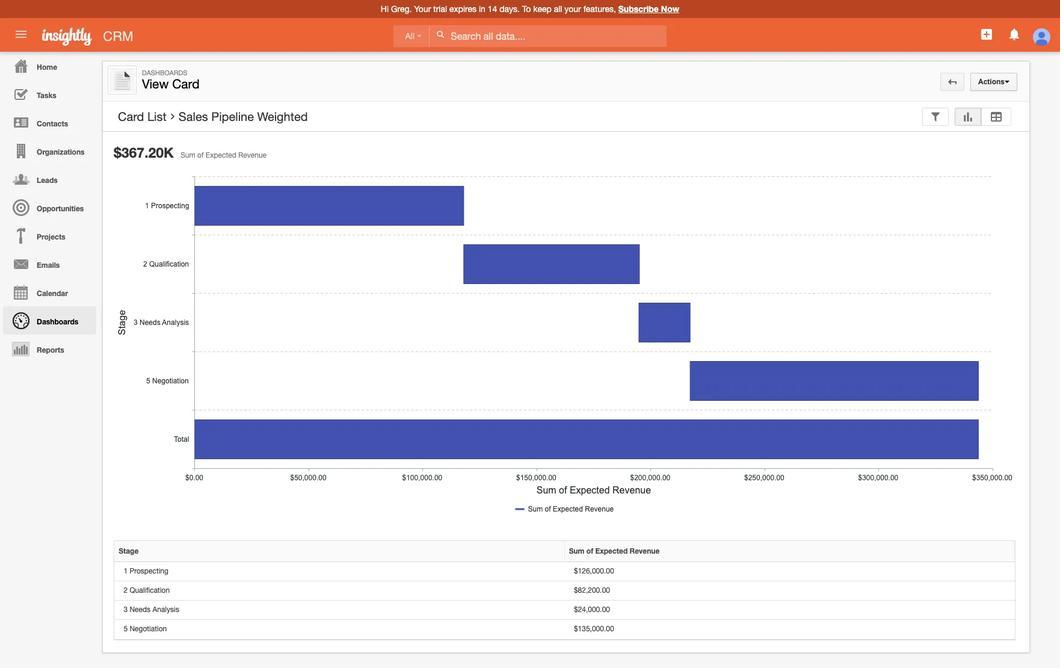Task type: describe. For each thing, give the bounding box(es) containing it.
2 qualification cell
[[114, 581, 565, 601]]

projects
[[37, 232, 65, 241]]

14
[[488, 4, 497, 14]]

5 negotiation
[[124, 625, 167, 633]]

your
[[565, 4, 581, 14]]

table image
[[989, 113, 1004, 121]]

3
[[124, 606, 128, 614]]

keep
[[533, 4, 552, 14]]

filter image
[[930, 113, 941, 121]]

all link
[[393, 25, 430, 47]]

row containing 1 prospecting
[[114, 562, 1015, 581]]

subscribe now link
[[619, 4, 680, 14]]

$82,200.00
[[574, 586, 610, 595]]

to
[[522, 4, 531, 14]]

dashboards for dashboards
[[37, 317, 78, 326]]

tasks
[[37, 91, 56, 100]]

organizations
[[37, 147, 85, 156]]

5
[[124, 625, 128, 633]]

Search all data.... text field
[[430, 25, 667, 47]]

subscribe
[[619, 4, 659, 14]]

dashboards for dashboards view card
[[142, 69, 187, 76]]

card inside dashboards view card
[[172, 76, 200, 91]]

hi
[[381, 4, 389, 14]]

in
[[479, 4, 486, 14]]

dashboards view card
[[142, 69, 200, 91]]

2
[[124, 586, 128, 595]]

organizations link
[[3, 137, 96, 165]]

sales pipeline weighted
[[179, 110, 308, 123]]

1 vertical spatial card
[[118, 110, 144, 123]]

all
[[405, 31, 415, 41]]

qualification
[[130, 586, 170, 595]]

needs
[[130, 606, 151, 614]]

card list link
[[118, 110, 167, 124]]

1 prospecting cell
[[114, 562, 565, 581]]

expected for stage
[[595, 547, 628, 556]]

$82,200.00 cell
[[565, 581, 1015, 601]]

days.
[[500, 4, 520, 14]]

pipeline
[[211, 110, 254, 123]]

$135,000.00 cell
[[565, 620, 1015, 639]]

crm
[[103, 29, 133, 44]]

tasks link
[[3, 80, 96, 108]]

actions button
[[971, 73, 1018, 91]]

row containing 5 negotiation
[[114, 620, 1015, 639]]

home
[[37, 63, 57, 72]]

of for stage
[[587, 547, 593, 556]]

3 needs analysis
[[124, 606, 179, 614]]

emails
[[37, 261, 60, 270]]

notifications image
[[1007, 27, 1022, 42]]

row containing 2 qualification
[[114, 581, 1015, 601]]

negotiation
[[130, 625, 167, 633]]

$126,000.00 cell
[[565, 562, 1015, 581]]

expires
[[450, 4, 477, 14]]

opportunities link
[[3, 193, 96, 221]]

weighted
[[257, 110, 308, 123]]

contacts link
[[3, 108, 96, 137]]



Task type: vqa. For each thing, say whether or not it's contained in the screenshot.
'Tasks'
yes



Task type: locate. For each thing, give the bounding box(es) containing it.
0 vertical spatial revenue
[[238, 151, 267, 159]]

expected inside "row"
[[595, 547, 628, 556]]

expected up $126,000.00
[[595, 547, 628, 556]]

sum
[[181, 151, 195, 159], [569, 547, 585, 556]]

navigation
[[0, 52, 96, 363]]

home link
[[3, 52, 96, 80]]

reports link
[[3, 335, 96, 363]]

sum inside "row"
[[569, 547, 585, 556]]

sum up $126,000.00
[[569, 547, 585, 556]]

dashboards link
[[3, 306, 96, 335]]

3 needs analysis cell
[[114, 601, 565, 620]]

view
[[142, 76, 169, 91]]

card right view
[[172, 76, 200, 91]]

1 vertical spatial expected
[[595, 547, 628, 556]]

$126,000.00
[[574, 567, 614, 575]]

expected for $367.20k
[[206, 151, 236, 159]]

0 vertical spatial card
[[172, 76, 200, 91]]

1 horizontal spatial expected
[[595, 547, 628, 556]]

emails link
[[3, 250, 96, 278]]

sum of expected revenue
[[181, 151, 267, 159], [569, 547, 660, 556]]

leads link
[[3, 165, 96, 193]]

1
[[124, 567, 128, 575]]

1 vertical spatial sum of expected revenue
[[569, 547, 660, 556]]

expected
[[206, 151, 236, 159], [595, 547, 628, 556]]

0 horizontal spatial revenue
[[238, 151, 267, 159]]

chart image
[[963, 113, 974, 121]]

row up $24,000.00
[[114, 581, 1015, 601]]

dashboards
[[142, 69, 187, 76], [37, 317, 78, 326]]

1 horizontal spatial of
[[587, 547, 593, 556]]

features,
[[584, 4, 616, 14]]

2 qualification
[[124, 586, 170, 595]]

contacts
[[37, 119, 68, 128]]

row up $82,200.00
[[114, 562, 1015, 581]]

navigation containing home
[[0, 52, 96, 363]]

1 vertical spatial dashboards
[[37, 317, 78, 326]]

5 row from the top
[[114, 620, 1015, 639]]

1 horizontal spatial card
[[172, 76, 200, 91]]

revenue for stage
[[630, 547, 660, 556]]

1 vertical spatial sum
[[569, 547, 585, 556]]

1 row from the top
[[114, 541, 1015, 562]]

white image
[[437, 30, 445, 39]]

1 vertical spatial revenue
[[630, 547, 660, 556]]

stage
[[119, 547, 139, 556]]

calendar
[[37, 289, 68, 298]]

1 prospecting
[[124, 567, 168, 575]]

1 horizontal spatial revenue
[[630, 547, 660, 556]]

opportunities
[[37, 204, 84, 213]]

expected down pipeline
[[206, 151, 236, 159]]

1 vertical spatial of
[[587, 547, 593, 556]]

hi greg. your trial expires in 14 days. to keep all your features, subscribe now
[[381, 4, 680, 14]]

0 horizontal spatial card
[[118, 110, 144, 123]]

actions
[[979, 78, 1005, 86]]

of down "sales" in the top of the page
[[197, 151, 204, 159]]

0 horizontal spatial of
[[197, 151, 204, 159]]

$24,000.00
[[574, 606, 610, 614]]

card image
[[110, 68, 134, 92]]

sum down "sales" in the top of the page
[[181, 151, 195, 159]]

sales
[[179, 110, 208, 123]]

card left list
[[118, 110, 144, 123]]

row group containing 1 prospecting
[[114, 562, 1015, 639]]

of up $126,000.00
[[587, 547, 593, 556]]

$135,000.00
[[574, 625, 614, 633]]

2 row from the top
[[114, 562, 1015, 581]]

5 negotiation cell
[[114, 620, 565, 639]]

row
[[114, 541, 1015, 562], [114, 562, 1015, 581], [114, 581, 1015, 601], [114, 601, 1015, 620], [114, 620, 1015, 639]]

dashboards right the card icon
[[142, 69, 187, 76]]

3 row from the top
[[114, 581, 1015, 601]]

list
[[147, 110, 167, 123]]

leads
[[37, 176, 58, 185]]

reports
[[37, 345, 64, 354]]

sum of expected revenue down pipeline
[[181, 151, 267, 159]]

0 horizontal spatial expected
[[206, 151, 236, 159]]

back image
[[948, 78, 957, 86]]

card
[[172, 76, 200, 91], [118, 110, 144, 123]]

analysis
[[153, 606, 179, 614]]

sum of expected revenue up $126,000.00
[[569, 547, 660, 556]]

1 horizontal spatial sum
[[569, 547, 585, 556]]

0 horizontal spatial sum of expected revenue
[[181, 151, 267, 159]]

trial
[[433, 4, 447, 14]]

all
[[554, 4, 562, 14]]

$367.20k
[[114, 144, 174, 161]]

0 horizontal spatial dashboards
[[37, 317, 78, 326]]

0 vertical spatial of
[[197, 151, 204, 159]]

4 row from the top
[[114, 601, 1015, 620]]

1 horizontal spatial sum of expected revenue
[[569, 547, 660, 556]]

dashboards inside dashboards view card
[[142, 69, 187, 76]]

prospecting
[[130, 567, 168, 575]]

row down $24,000.00
[[114, 620, 1015, 639]]

0 vertical spatial dashboards
[[142, 69, 187, 76]]

row down $82,200.00
[[114, 601, 1015, 620]]

greg.
[[391, 4, 412, 14]]

1 horizontal spatial dashboards
[[142, 69, 187, 76]]

row containing stage
[[114, 541, 1015, 562]]

revenue for $367.20k
[[238, 151, 267, 159]]

card list
[[118, 110, 167, 123]]

$24,000.00 cell
[[565, 601, 1015, 620]]

calendar link
[[3, 278, 96, 306]]

0 vertical spatial expected
[[206, 151, 236, 159]]

of for $367.20k
[[197, 151, 204, 159]]

sum for $367.20k
[[181, 151, 195, 159]]

projects link
[[3, 221, 96, 250]]

now
[[661, 4, 680, 14]]

row up $126,000.00
[[114, 541, 1015, 562]]

dashboards up the reports link
[[37, 317, 78, 326]]

sum of expected revenue for stage
[[569, 547, 660, 556]]

row containing 3 needs analysis
[[114, 601, 1015, 620]]

0 vertical spatial sum
[[181, 151, 195, 159]]

sum for stage
[[569, 547, 585, 556]]

0 vertical spatial sum of expected revenue
[[181, 151, 267, 159]]

your
[[414, 4, 431, 14]]

row group
[[114, 562, 1015, 639]]

sum of expected revenue for $367.20k
[[181, 151, 267, 159]]

0 horizontal spatial sum
[[181, 151, 195, 159]]

of
[[197, 151, 204, 159], [587, 547, 593, 556]]

revenue
[[238, 151, 267, 159], [630, 547, 660, 556]]



